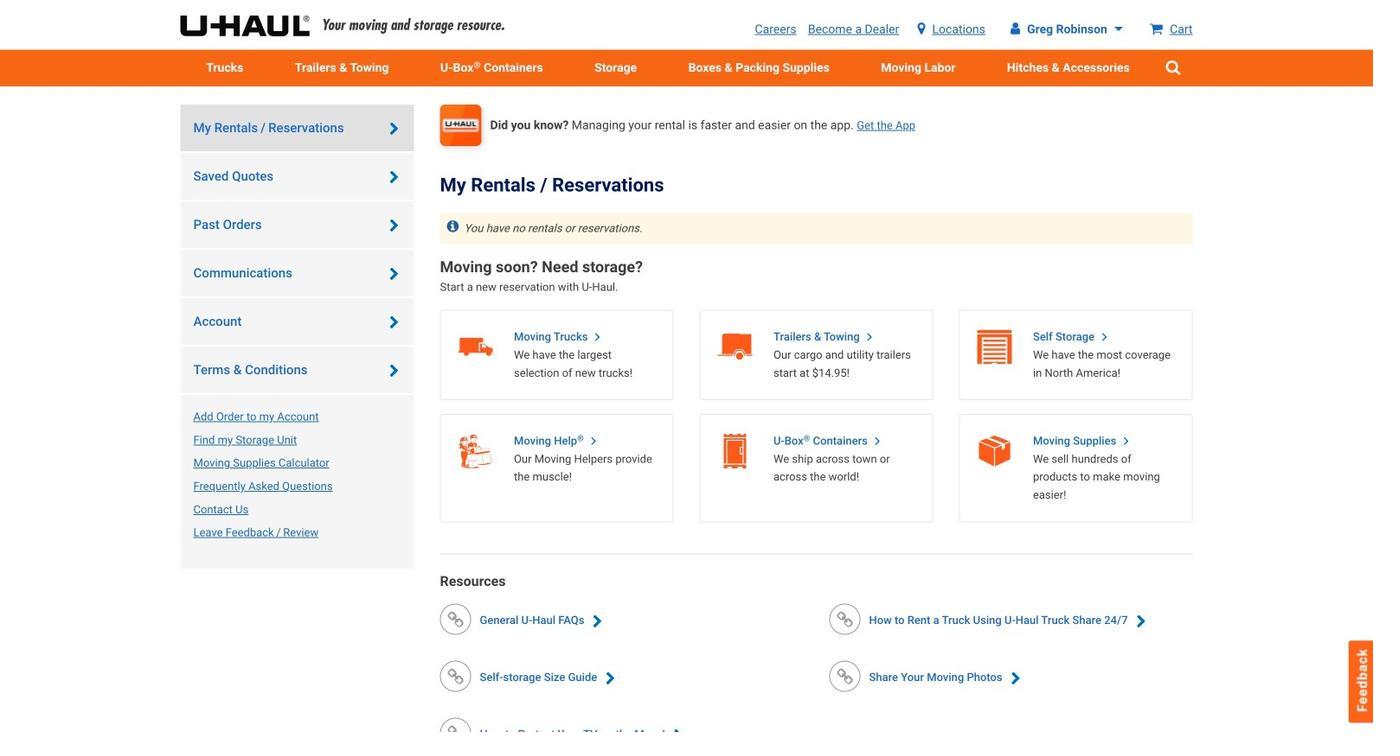 Task type: describe. For each thing, give the bounding box(es) containing it.
4 menu item from the left
[[663, 50, 855, 87]]

3 menu item from the left
[[569, 50, 663, 87]]

2 menu item from the left
[[269, 50, 415, 87]]



Task type: vqa. For each thing, say whether or not it's contained in the screenshot.
2nd U-Haul U-Box Container Icon
no



Task type: locate. For each thing, give the bounding box(es) containing it.
5 menu item from the left
[[855, 50, 981, 87]]

navigation
[[180, 105, 414, 571]]

menu
[[180, 50, 1193, 87]]

banner
[[0, 0, 1373, 87]]

u-haul app installer icon image
[[440, 105, 482, 146]]

menu item
[[180, 50, 269, 87], [269, 50, 415, 87], [569, 50, 663, 87], [663, 50, 855, 87], [855, 50, 981, 87], [981, 50, 1156, 87]]

6 menu item from the left
[[981, 50, 1156, 87]]

1 menu item from the left
[[180, 50, 269, 87]]



